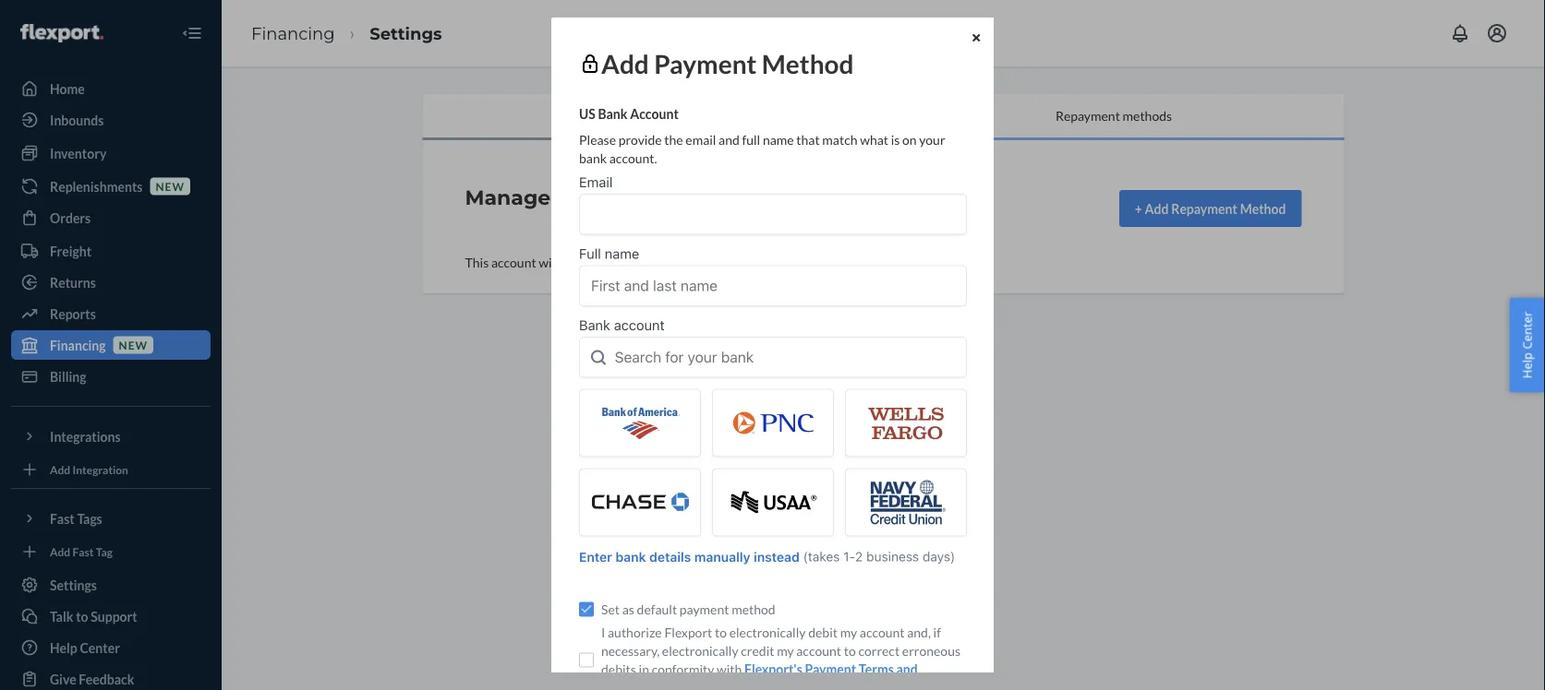 Task type: describe. For each thing, give the bounding box(es) containing it.
match
[[822, 131, 857, 147]]

if
[[933, 625, 941, 641]]

necessary,
[[601, 644, 659, 659]]

us
[[579, 105, 595, 121]]

center
[[1519, 312, 1536, 350]]

payment for terms
[[805, 662, 856, 678]]

flexport's payment terms and conditions link
[[601, 662, 918, 691]]

0 vertical spatial electronically
[[729, 625, 805, 641]]

bank
[[598, 105, 627, 121]]

none checkbox inside add payment method dialog
[[579, 602, 593, 617]]

1 horizontal spatial my
[[840, 625, 857, 641]]

erroneous
[[902, 644, 960, 659]]

credit
[[741, 644, 774, 659]]

add payment method dialog
[[551, 17, 994, 691]]

terms
[[858, 662, 894, 678]]

i authorize flexport to electronically debit my account and, if necessary, electronically credit my account to correct erroneous debits in conformity with
[[601, 625, 960, 678]]

1 horizontal spatial to
[[844, 644, 856, 659]]

set as default payment method
[[601, 602, 775, 618]]

i
[[601, 625, 605, 641]]

account.
[[609, 150, 657, 166]]

and inside flexport's payment terms and conditions
[[896, 662, 918, 678]]

help center button
[[1510, 298, 1545, 393]]

and,
[[907, 625, 931, 641]]

flexport
[[664, 625, 712, 641]]

flexport's
[[744, 662, 802, 678]]

0 vertical spatial to
[[714, 625, 726, 641]]

help center
[[1519, 312, 1536, 379]]

please
[[579, 131, 616, 147]]

as
[[622, 602, 634, 618]]

name
[[762, 131, 794, 147]]

1 vertical spatial my
[[777, 644, 794, 659]]

1 vertical spatial electronically
[[662, 644, 738, 659]]

default
[[636, 602, 677, 618]]

none checkbox inside add payment method dialog
[[579, 653, 593, 668]]

is
[[891, 131, 900, 147]]

flexport's payment terms and conditions
[[601, 662, 918, 691]]

full
[[742, 131, 760, 147]]

the
[[664, 131, 683, 147]]

add payment method
[[601, 48, 853, 79]]

payment for method
[[654, 48, 756, 79]]



Task type: vqa. For each thing, say whether or not it's contained in the screenshot.
Open account menu IMAGE
no



Task type: locate. For each thing, give the bounding box(es) containing it.
account
[[859, 625, 904, 641], [796, 644, 841, 659]]

help
[[1519, 353, 1536, 379]]

bank
[[579, 150, 606, 166]]

0 vertical spatial account
[[859, 625, 904, 641]]

and down erroneous
[[896, 662, 918, 678]]

electronically up credit
[[729, 625, 805, 641]]

with
[[716, 662, 742, 678]]

payment down debit
[[805, 662, 856, 678]]

and
[[718, 131, 739, 147], [896, 662, 918, 678]]

1 vertical spatial account
[[796, 644, 841, 659]]

account
[[630, 105, 678, 121]]

0 horizontal spatial my
[[777, 644, 794, 659]]

email
[[685, 131, 716, 147]]

payment inside flexport's payment terms and conditions
[[805, 662, 856, 678]]

my
[[840, 625, 857, 641], [777, 644, 794, 659]]

1 horizontal spatial payment
[[805, 662, 856, 678]]

and left full
[[718, 131, 739, 147]]

1 horizontal spatial account
[[859, 625, 904, 641]]

and inside the please provide the email and full name that match what is on your bank account.
[[718, 131, 739, 147]]

debits
[[601, 662, 636, 678]]

to left correct
[[844, 644, 856, 659]]

0 vertical spatial payment
[[654, 48, 756, 79]]

my right debit
[[840, 625, 857, 641]]

that
[[796, 131, 819, 147]]

payment up account
[[654, 48, 756, 79]]

0 horizontal spatial to
[[714, 625, 726, 641]]

conformity
[[651, 662, 714, 678]]

your
[[919, 131, 945, 147]]

0 horizontal spatial account
[[796, 644, 841, 659]]

1 vertical spatial payment
[[805, 662, 856, 678]]

debit
[[808, 625, 837, 641]]

None checkbox
[[579, 602, 593, 617]]

method
[[731, 602, 775, 618]]

payment
[[654, 48, 756, 79], [805, 662, 856, 678]]

in
[[638, 662, 649, 678]]

set
[[601, 602, 619, 618]]

0 vertical spatial and
[[718, 131, 739, 147]]

provide
[[618, 131, 661, 147]]

1 vertical spatial and
[[896, 662, 918, 678]]

electronically
[[729, 625, 805, 641], [662, 644, 738, 659]]

to
[[714, 625, 726, 641], [844, 644, 856, 659]]

to down payment
[[714, 625, 726, 641]]

us bank account
[[579, 105, 678, 121]]

payment
[[679, 602, 729, 618]]

please provide the email and full name that match what is on your bank account.
[[579, 131, 945, 166]]

None checkbox
[[579, 653, 593, 668]]

electronically down the flexport
[[662, 644, 738, 659]]

close image
[[972, 32, 980, 43]]

0 vertical spatial my
[[840, 625, 857, 641]]

1 vertical spatial to
[[844, 644, 856, 659]]

account down debit
[[796, 644, 841, 659]]

0 horizontal spatial and
[[718, 131, 739, 147]]

what
[[860, 131, 888, 147]]

account up correct
[[859, 625, 904, 641]]

my up flexport's
[[777, 644, 794, 659]]

authorize
[[607, 625, 662, 641]]

1 horizontal spatial and
[[896, 662, 918, 678]]

add
[[601, 48, 649, 79]]

0 horizontal spatial payment
[[654, 48, 756, 79]]

method
[[761, 48, 853, 79]]

on
[[902, 131, 916, 147]]

correct
[[858, 644, 899, 659]]

conditions
[[601, 680, 664, 691]]



